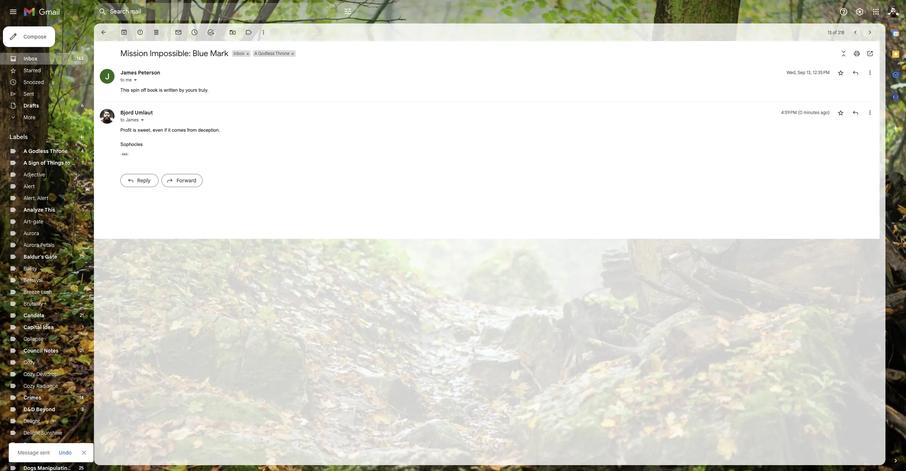 Task type: vqa. For each thing, say whether or not it's contained in the screenshot.


Task type: locate. For each thing, give the bounding box(es) containing it.
0 horizontal spatial a godless throne
[[23, 148, 68, 155]]

1 21 from the top
[[80, 313, 84, 318]]

aurora link
[[23, 230, 39, 237]]

aurora down aurora link
[[23, 242, 39, 249]]

dewdrop up radiance
[[36, 371, 58, 378]]

1 horizontal spatial alert
[[37, 195, 48, 202]]

a godless throne inside 'labels' navigation
[[23, 148, 68, 155]]

wed, sep 13, 12:35 pm
[[787, 70, 830, 75]]

13 of 218
[[828, 30, 845, 35]]

to left me
[[120, 77, 124, 83]]

james down bjord umlaut
[[126, 117, 139, 122]]

not starred image
[[837, 69, 845, 76]]

1 vertical spatial delight
[[23, 430, 40, 436]]

a left sign
[[23, 160, 27, 166]]

godless up sign
[[28, 148, 49, 155]]

145
[[76, 56, 84, 61]]

of right 13
[[833, 30, 837, 35]]

1 vertical spatial cozy
[[23, 371, 35, 378]]

bjord umlaut
[[120, 109, 153, 116]]

0 horizontal spatial alert
[[23, 183, 35, 190]]

delight
[[23, 418, 40, 425], [23, 430, 40, 436]]

cozy link
[[23, 359, 35, 366]]

throne
[[276, 51, 290, 56], [50, 148, 68, 155]]

if
[[164, 127, 167, 133]]

Not starred checkbox
[[837, 109, 845, 116]]

mark
[[210, 48, 228, 58]]

inbox up starred
[[23, 55, 37, 62]]

breeze
[[23, 289, 40, 296]]

1 vertical spatial a
[[23, 148, 27, 155]]

throne for a godless throne button
[[276, 51, 290, 56]]

is right profit
[[133, 127, 136, 133]]

enchanted
[[46, 453, 71, 460]]

search mail image
[[96, 5, 109, 18]]

14
[[80, 395, 84, 401]]

1 vertical spatial show details image
[[140, 118, 145, 122]]

labels heading
[[10, 134, 78, 141]]

labels
[[10, 134, 28, 141]]

sent
[[23, 91, 34, 97]]

0 vertical spatial this
[[120, 87, 129, 93]]

alert up analyze this link
[[37, 195, 48, 202]]

1 horizontal spatial show details image
[[140, 118, 145, 122]]

4 1 from the top
[[82, 325, 84, 330]]

1 vertical spatial this
[[45, 207, 55, 213]]

(0
[[798, 110, 803, 115]]

alert,
[[23, 195, 36, 202]]

baldur's
[[23, 254, 44, 260]]

dewdrop down demons "link" at the bottom of the page
[[23, 453, 45, 460]]

show details image
[[133, 78, 138, 82], [140, 118, 145, 122]]

0 horizontal spatial throne
[[50, 148, 68, 155]]

0 vertical spatial cozy
[[23, 359, 35, 366]]

sep
[[798, 70, 806, 75]]

art-gate link
[[23, 218, 43, 225]]

1 cozy from the top
[[23, 359, 35, 366]]

0 vertical spatial 21
[[80, 313, 84, 318]]

cozy dewdrop link
[[23, 371, 58, 378]]

delight sunshine link
[[23, 430, 62, 436]]

1 vertical spatial godless
[[28, 148, 49, 155]]

2 1 from the top
[[82, 207, 84, 213]]

Not starred checkbox
[[837, 69, 845, 76]]

0 horizontal spatial of
[[41, 160, 46, 166]]

1 vertical spatial to
[[120, 117, 124, 122]]

a godless throne down labels heading
[[23, 148, 68, 155]]

1 horizontal spatial godless
[[258, 51, 275, 56]]

to james
[[120, 117, 139, 122]]

inbox inside 'labels' navigation
[[23, 55, 37, 62]]

art-gate
[[23, 218, 43, 225]]

aurora down art-gate
[[23, 230, 39, 237]]

aurora for aurora link
[[23, 230, 39, 237]]

capital
[[23, 324, 42, 331]]

cozy up crimes
[[23, 383, 35, 390]]

a godless throne down more icon
[[254, 51, 290, 56]]

1 horizontal spatial inbox
[[234, 51, 245, 56]]

peterson
[[138, 69, 160, 76]]

1 vertical spatial aurora
[[23, 242, 39, 249]]

aurora
[[23, 230, 39, 237], [23, 242, 39, 249]]

1 horizontal spatial this
[[120, 87, 129, 93]]

25
[[79, 466, 84, 471]]

godless
[[258, 51, 275, 56], [28, 148, 49, 155]]

tab list
[[886, 23, 906, 445]]

a godless throne for a godless throne link
[[23, 148, 68, 155]]

godless for a godless throne button
[[258, 51, 275, 56]]

older image
[[867, 29, 874, 36]]

0 vertical spatial throne
[[276, 51, 290, 56]]

2 vertical spatial a
[[23, 160, 27, 166]]

2 vertical spatial cozy
[[23, 383, 35, 390]]

1 for analyze this
[[82, 207, 84, 213]]

profit
[[120, 127, 132, 133]]

a godless throne inside button
[[254, 51, 290, 56]]

1 1 from the top
[[82, 160, 84, 166]]

throne inside 'labels' navigation
[[50, 148, 68, 155]]

cozy radiance link
[[23, 383, 58, 390]]

of inside 'labels' navigation
[[41, 160, 46, 166]]

2 vertical spatial to
[[65, 160, 70, 166]]

1 vertical spatial a godless throne
[[23, 148, 68, 155]]

2 21 from the top
[[80, 348, 84, 354]]

this left spin
[[120, 87, 129, 93]]

4:59 pm (0 minutes ago) cell
[[782, 109, 830, 116]]

0 horizontal spatial show details image
[[133, 78, 138, 82]]

to down bjord
[[120, 117, 124, 122]]

aurora petals
[[23, 242, 54, 249]]

show details image for umlaut
[[140, 118, 145, 122]]

compose button
[[3, 26, 55, 47]]

mark as unread image
[[175, 29, 182, 36]]

written
[[164, 87, 178, 93]]

starred link
[[23, 67, 41, 74]]

1 aurora from the top
[[23, 230, 39, 237]]

spin
[[131, 87, 140, 93]]

umlaut
[[135, 109, 153, 116]]

1 horizontal spatial a godless throne
[[254, 51, 290, 56]]

idea
[[43, 324, 54, 331]]

beyond
[[36, 406, 55, 413]]

crimes link
[[23, 395, 41, 401]]

Search mail text field
[[110, 8, 323, 15]]

crimes
[[23, 395, 41, 401]]

settings image
[[856, 7, 865, 16]]

a down the labels
[[23, 148, 27, 155]]

2 cozy from the top
[[23, 371, 35, 378]]

demons
[[23, 442, 44, 448]]

show trimmed content image
[[120, 152, 129, 156]]

snooze image
[[191, 29, 198, 36]]

0 vertical spatial a godless throne
[[254, 51, 290, 56]]

drafts
[[23, 102, 39, 109]]

1
[[82, 160, 84, 166], [82, 207, 84, 213], [82, 254, 84, 260], [82, 325, 84, 330]]

1 vertical spatial of
[[41, 160, 46, 166]]

adjective
[[23, 171, 45, 178]]

comes
[[172, 127, 186, 133]]

0 vertical spatial a
[[254, 51, 257, 56]]

delight for delight link
[[23, 418, 40, 425]]

sophocles
[[120, 142, 143, 147]]

analyze
[[23, 207, 43, 213]]

0 vertical spatial godless
[[258, 51, 275, 56]]

13
[[828, 30, 832, 35]]

delight down d&d
[[23, 418, 40, 425]]

list containing james peterson
[[94, 62, 874, 194]]

is right book
[[159, 87, 163, 93]]

1 vertical spatial 21
[[80, 348, 84, 354]]

forward link
[[162, 174, 203, 187]]

0 horizontal spatial godless
[[28, 148, 49, 155]]

godless down more icon
[[258, 51, 275, 56]]

inbox right mark
[[234, 51, 245, 56]]

brutality
[[23, 301, 43, 307]]

0 vertical spatial delight
[[23, 418, 40, 425]]

inbox inside inbox button
[[234, 51, 245, 56]]

godless inside a godless throne button
[[258, 51, 275, 56]]

move to image
[[229, 29, 236, 36]]

deception.
[[198, 127, 220, 133]]

of
[[833, 30, 837, 35], [41, 160, 46, 166]]

undo alert
[[56, 446, 75, 460]]

of right sign
[[41, 160, 46, 166]]

alert containing message sent
[[9, 17, 895, 463]]

0 vertical spatial of
[[833, 30, 837, 35]]

d&d
[[23, 406, 35, 413]]

snoozed link
[[23, 79, 44, 86]]

throne inside button
[[276, 51, 290, 56]]

1 vertical spatial alert
[[37, 195, 48, 202]]

ballsy link
[[23, 265, 37, 272]]

0 vertical spatial show details image
[[133, 78, 138, 82]]

delight down delight link
[[23, 430, 40, 436]]

capital idea
[[23, 324, 54, 331]]

1 vertical spatial james
[[126, 117, 139, 122]]

reply link
[[120, 174, 159, 187]]

alert, alert
[[23, 195, 48, 202]]

0 horizontal spatial inbox
[[23, 55, 37, 62]]

1 horizontal spatial throne
[[276, 51, 290, 56]]

alert up alert,
[[23, 183, 35, 190]]

cozy down council
[[23, 359, 35, 366]]

james up me
[[120, 69, 137, 76]]

0 vertical spatial to
[[120, 77, 124, 83]]

1 delight from the top
[[23, 418, 40, 425]]

list
[[94, 62, 874, 194]]

delight for delight sunshine
[[23, 430, 40, 436]]

message
[[18, 450, 39, 456]]

1 horizontal spatial is
[[159, 87, 163, 93]]

show details image down umlaut
[[140, 118, 145, 122]]

gmail image
[[23, 4, 64, 19]]

delete image
[[153, 29, 160, 36]]

a for 4
[[23, 148, 27, 155]]

None search field
[[94, 3, 358, 21]]

this inside 'labels' navigation
[[45, 207, 55, 213]]

council
[[23, 348, 43, 354]]

to left come
[[65, 160, 70, 166]]

adjective link
[[23, 171, 45, 178]]

main menu image
[[9, 7, 18, 16]]

this
[[120, 87, 129, 93], [45, 207, 55, 213]]

1 vertical spatial throne
[[50, 148, 68, 155]]

things
[[47, 160, 64, 166]]

message sent
[[18, 450, 50, 456]]

3 1 from the top
[[82, 254, 84, 260]]

0 vertical spatial aurora
[[23, 230, 39, 237]]

from
[[187, 127, 197, 133]]

even
[[153, 127, 163, 133]]

to
[[120, 77, 124, 83], [120, 117, 124, 122], [65, 160, 70, 166]]

show details image right me
[[133, 78, 138, 82]]

godless inside 'labels' navigation
[[28, 148, 49, 155]]

inbox link
[[23, 55, 37, 62]]

cozy down cozy 'link'
[[23, 371, 35, 378]]

2 aurora from the top
[[23, 242, 39, 249]]

a right inbox button
[[254, 51, 257, 56]]

this right analyze
[[45, 207, 55, 213]]

0 horizontal spatial this
[[45, 207, 55, 213]]

cozy for cozy radiance
[[23, 383, 35, 390]]

2 delight from the top
[[23, 430, 40, 436]]

alert
[[9, 17, 895, 463]]

21
[[80, 313, 84, 318], [80, 348, 84, 354]]

1 vertical spatial is
[[133, 127, 136, 133]]

0 vertical spatial alert
[[23, 183, 35, 190]]

3 cozy from the top
[[23, 383, 35, 390]]

is
[[159, 87, 163, 93], [133, 127, 136, 133]]



Task type: describe. For each thing, give the bounding box(es) containing it.
breeze lush link
[[23, 289, 52, 296]]

demons link
[[23, 442, 44, 448]]

sweet,
[[138, 127, 151, 133]]

newer image
[[852, 29, 859, 36]]

yours
[[186, 87, 197, 93]]

12:35 pm
[[813, 70, 830, 75]]

3
[[81, 407, 84, 412]]

breeze lush
[[23, 289, 52, 296]]

more button
[[0, 112, 88, 123]]

gate
[[45, 254, 57, 260]]

4:59 pm
[[782, 110, 797, 115]]

dewdrop enchanted link
[[23, 453, 71, 460]]

0 vertical spatial james
[[120, 69, 137, 76]]

mission
[[120, 48, 148, 58]]

a for 1
[[23, 160, 27, 166]]

21 for council notes
[[80, 348, 84, 354]]

cozy radiance
[[23, 383, 58, 390]]

james peterson
[[120, 69, 160, 76]]

report spam image
[[137, 29, 144, 36]]

0 vertical spatial is
[[159, 87, 163, 93]]

to for bjord umlaut
[[120, 117, 124, 122]]

council notes
[[23, 348, 59, 354]]

betrayal link
[[23, 277, 43, 284]]

to me
[[120, 77, 132, 83]]

petals
[[40, 242, 54, 249]]

bjord
[[120, 109, 134, 116]]

archive image
[[120, 29, 128, 36]]

capital idea link
[[23, 324, 54, 331]]

gate
[[33, 218, 43, 225]]

13,
[[807, 70, 812, 75]]

alert link
[[23, 183, 35, 190]]

1 for baldur's gate
[[82, 254, 84, 260]]

1 vertical spatial dewdrop
[[23, 453, 45, 460]]

add to tasks image
[[207, 29, 214, 36]]

ballsy
[[23, 265, 37, 272]]

d&d beyond
[[23, 406, 55, 413]]

1 for capital idea
[[82, 325, 84, 330]]

a godless throne for a godless throne button
[[254, 51, 290, 56]]

218
[[838, 30, 845, 35]]

truly.
[[199, 87, 209, 93]]

sent
[[40, 450, 50, 456]]

forward
[[177, 177, 196, 184]]

to for james peterson
[[120, 77, 124, 83]]

profit is sweet, even if it comes from deception.
[[120, 127, 220, 133]]

0 vertical spatial dewdrop
[[36, 371, 58, 378]]

godless for a godless throne link
[[28, 148, 49, 155]]

blue
[[193, 48, 208, 58]]

1 horizontal spatial of
[[833, 30, 837, 35]]

labels image
[[245, 29, 253, 36]]

a sign of things to come
[[23, 160, 86, 166]]

compose
[[23, 33, 46, 40]]

radiance
[[36, 383, 58, 390]]

sunshine
[[41, 430, 62, 436]]

to inside 'labels' navigation
[[65, 160, 70, 166]]

undo
[[59, 450, 72, 456]]

notes
[[44, 348, 59, 354]]

candela link
[[23, 312, 44, 319]]

impossible:
[[150, 48, 191, 58]]

analyze this link
[[23, 207, 55, 213]]

advanced search options image
[[341, 4, 355, 19]]

support image
[[840, 7, 848, 16]]

come
[[71, 160, 86, 166]]

d&d beyond link
[[23, 406, 55, 413]]

4:59 pm (0 minutes ago)
[[782, 110, 830, 115]]

brutality link
[[23, 301, 43, 307]]

18
[[80, 442, 84, 448]]

dewdrop enchanted
[[23, 453, 71, 460]]

wed, sep 13, 12:35 pm cell
[[787, 69, 830, 76]]

labels navigation
[[0, 23, 94, 471]]

1 for a sign of things to come
[[82, 160, 84, 166]]

minutes
[[804, 110, 820, 115]]

collapse link
[[23, 336, 44, 343]]

21 for candela
[[80, 313, 84, 318]]

inbox for inbox link
[[23, 55, 37, 62]]

baldur's gate link
[[23, 254, 57, 260]]

a sign of things to come link
[[23, 160, 86, 166]]

a inside button
[[254, 51, 257, 56]]

aurora for aurora petals
[[23, 242, 39, 249]]

sign
[[28, 160, 39, 166]]

inbox button
[[232, 50, 245, 57]]

show details image for peterson
[[133, 78, 138, 82]]

me
[[126, 77, 132, 83]]

council notes link
[[23, 348, 59, 354]]

book
[[147, 87, 158, 93]]

candela
[[23, 312, 44, 319]]

not starred image
[[837, 109, 845, 116]]

collapse
[[23, 336, 44, 343]]

inbox for inbox button
[[234, 51, 245, 56]]

cozy for cozy dewdrop
[[23, 371, 35, 378]]

throne for a godless throne link
[[50, 148, 68, 155]]

cozy for cozy 'link'
[[23, 359, 35, 366]]

0 horizontal spatial is
[[133, 127, 136, 133]]

more image
[[260, 29, 267, 36]]

off
[[141, 87, 146, 93]]

baldur's gate
[[23, 254, 57, 260]]

cozy dewdrop
[[23, 371, 58, 378]]

lush
[[41, 289, 52, 296]]

back to inbox image
[[100, 29, 107, 36]]

betrayal
[[23, 277, 43, 284]]



